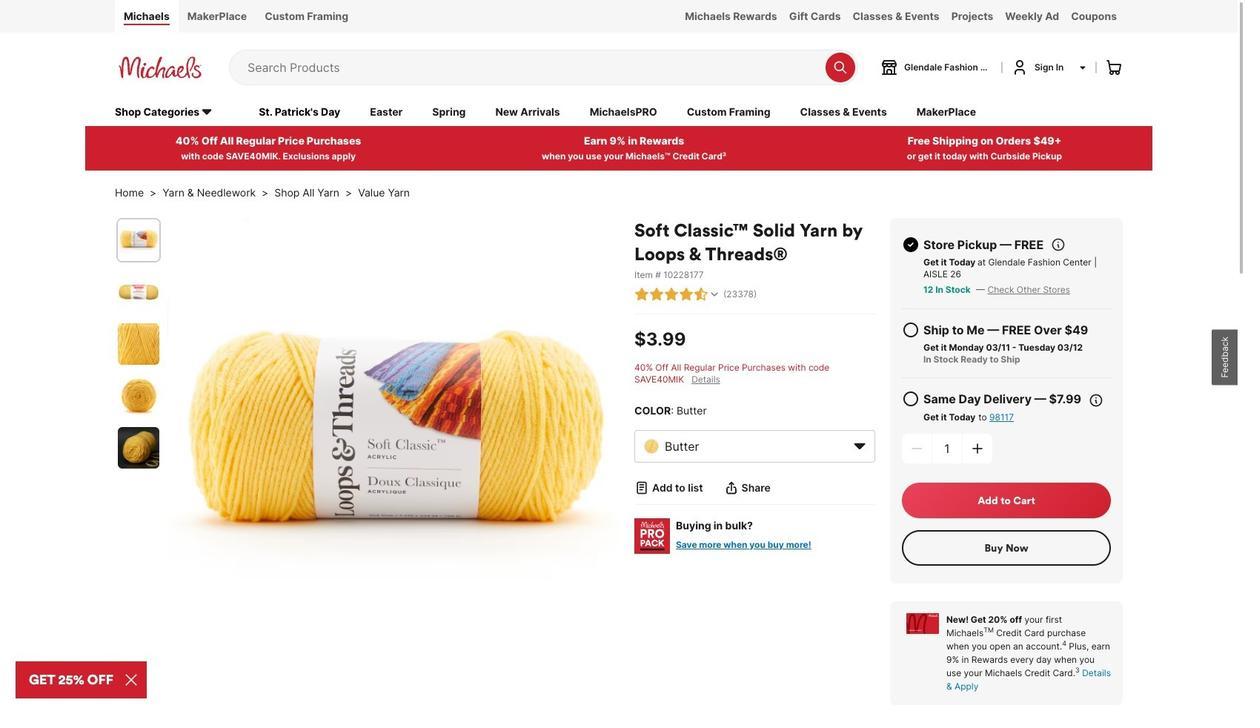 Task type: vqa. For each thing, say whether or not it's contained in the screenshot.
about to hatch kitchen egg timer image
no



Task type: describe. For each thing, give the bounding box(es) containing it.
Search Input field
[[248, 50, 819, 84]]

search button image
[[834, 60, 848, 75]]

open samedaydelivery details modal image
[[1090, 393, 1104, 408]]



Task type: locate. For each thing, give the bounding box(es) containing it.
color variant image
[[644, 439, 659, 454]]

Number Stepper text field
[[933, 434, 963, 463]]

tabler image
[[1052, 237, 1067, 252], [679, 287, 694, 302], [709, 288, 721, 300], [903, 321, 920, 339]]

plcc card logo image
[[907, 613, 940, 634]]

button to increment counter for number stepper image
[[971, 441, 986, 456]]

soft classic&#x2122; solid yarn by loops &#x26; threads&#xae; image
[[168, 218, 620, 670], [118, 219, 159, 261], [118, 271, 159, 313], [118, 323, 159, 365], [118, 375, 159, 417], [118, 427, 159, 468]]

tabler image
[[635, 287, 650, 302], [650, 287, 664, 302], [664, 287, 679, 302], [694, 287, 709, 302], [903, 390, 920, 408], [635, 480, 650, 495]]



